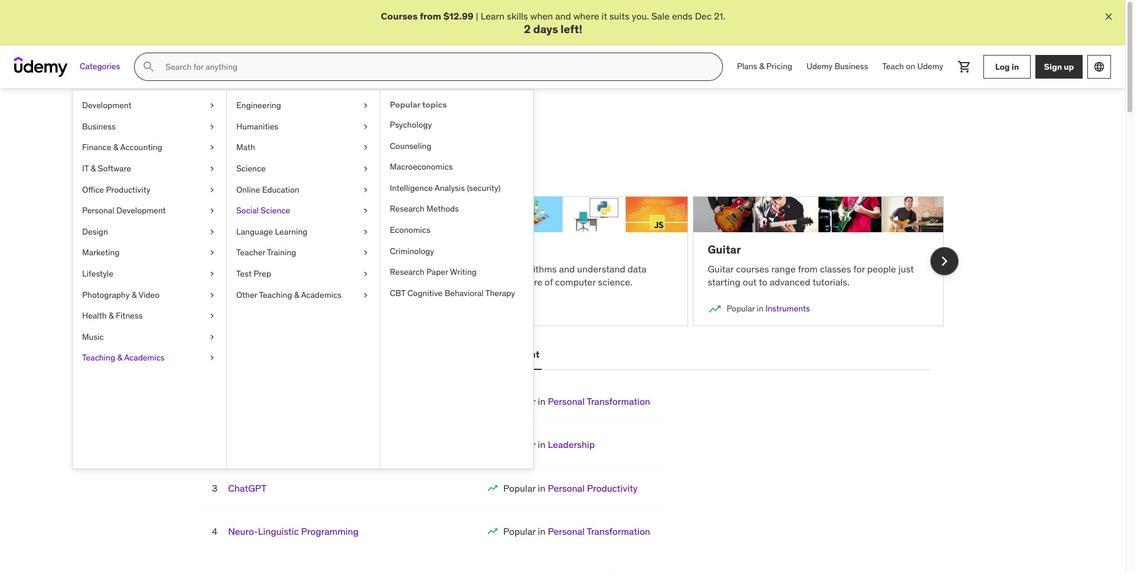 Task type: locate. For each thing, give the bounding box(es) containing it.
0 vertical spatial research
[[390, 204, 425, 214]]

0 vertical spatial business
[[835, 61, 869, 72]]

0 vertical spatial topics
[[423, 99, 447, 110]]

xsmall image inside design link
[[207, 226, 217, 238]]

udemy business
[[807, 61, 869, 72]]

personal development for the personal development button at the bottom left of page
[[438, 348, 540, 360]]

xsmall image inside humanities link
[[361, 121, 371, 133]]

2 cell from the top
[[504, 439, 595, 451]]

xsmall image inside photography & video link
[[207, 289, 217, 301]]

learn up structures
[[452, 263, 476, 275]]

xsmall image for online education
[[361, 184, 371, 196]]

xsmall image for science
[[361, 163, 371, 175]]

popular in image down learn
[[196, 302, 210, 316]]

business link
[[73, 116, 226, 137]]

therapy
[[486, 288, 515, 298]]

1 horizontal spatial productivity
[[587, 482, 638, 494]]

0 vertical spatial skills
[[507, 10, 528, 22]]

1 vertical spatial research
[[390, 267, 425, 277]]

from inside the use statistical probability to teach computers how to learn from data.
[[219, 276, 239, 288]]

computer
[[556, 276, 596, 288]]

learning up training at top left
[[275, 226, 308, 237]]

1 vertical spatial teaching
[[82, 353, 115, 363]]

xsmall image inside teacher training link
[[361, 247, 371, 259]]

lifestyle link
[[73, 264, 226, 285]]

skills up 2
[[507, 10, 528, 22]]

1 vertical spatial personal development
[[438, 348, 540, 360]]

academics down music link
[[124, 353, 165, 363]]

personal development inside personal development link
[[82, 205, 166, 216]]

teaching down music
[[82, 353, 115, 363]]

learn right |
[[481, 10, 505, 22]]

xsmall image for personal development
[[207, 205, 217, 217]]

carousel element
[[181, 182, 959, 340]]

learning inside 'carousel' element
[[244, 242, 291, 257]]

behavioral
[[445, 288, 484, 298]]

learning
[[275, 226, 308, 237], [244, 242, 291, 257]]

choose a language image
[[1094, 61, 1106, 73]]

xsmall image inside test prep link
[[361, 268, 371, 280]]

from down statistical
[[219, 276, 239, 288]]

1 horizontal spatial personal development
[[438, 348, 540, 360]]

& for software
[[91, 163, 96, 174]]

1 udemy from the left
[[807, 61, 833, 72]]

0 horizontal spatial skills
[[426, 150, 447, 162]]

0 vertical spatial personal development
[[82, 205, 166, 216]]

2 horizontal spatial popular in image
[[708, 302, 722, 316]]

teacher training link
[[227, 243, 380, 264]]

xsmall image inside lifestyle link
[[207, 268, 217, 280]]

xsmall image inside music link
[[207, 331, 217, 343]]

1 vertical spatial productivity
[[587, 482, 638, 494]]

xsmall image inside science link
[[361, 163, 371, 175]]

popular in image down starting
[[708, 302, 722, 316]]

xsmall image
[[207, 100, 217, 112], [207, 163, 217, 175], [361, 163, 371, 175], [207, 184, 217, 196], [361, 205, 371, 217], [207, 226, 217, 238], [207, 247, 217, 259], [361, 268, 371, 280], [207, 289, 217, 301], [207, 331, 217, 343]]

xsmall image inside "social science" link
[[361, 205, 371, 217]]

marketing
[[82, 247, 120, 258]]

popular in
[[215, 303, 252, 314]]

research down criminology at top
[[390, 267, 425, 277]]

and down engineering
[[241, 117, 268, 135]]

chatgpt
[[228, 482, 267, 494]]

0 vertical spatial and
[[556, 10, 572, 22]]

when
[[531, 10, 553, 22]]

teaching inside the teaching & academics link
[[82, 353, 115, 363]]

topics up psychology link
[[423, 99, 447, 110]]

in left instruments
[[757, 303, 764, 314]]

statistical
[[215, 263, 256, 275]]

2 horizontal spatial learn
[[481, 10, 505, 22]]

ends
[[673, 10, 693, 22]]

economics
[[390, 225, 431, 235]]

1 vertical spatial popular in personal transformation
[[504, 526, 651, 537]]

xsmall image for teacher training
[[361, 247, 371, 259]]

neuro-linguistic programming
[[228, 526, 359, 537]]

personal
[[82, 205, 114, 216], [438, 348, 478, 360], [548, 395, 585, 407], [548, 482, 585, 494], [548, 526, 585, 537]]

2 vertical spatial development
[[480, 348, 540, 360]]

on
[[907, 61, 916, 72]]

music link
[[73, 327, 226, 348]]

1 horizontal spatial teaching
[[259, 289, 292, 300]]

plans & pricing
[[738, 61, 793, 72]]

test prep
[[236, 268, 271, 279]]

your
[[370, 150, 388, 162]]

learn inside courses from $12.99 | learn skills when and where it suits you. sale ends dec 21. 2 days left!
[[481, 10, 505, 22]]

engineering link
[[227, 95, 380, 116]]

and up left!
[[556, 10, 572, 22]]

0 horizontal spatial productivity
[[106, 184, 150, 195]]

popular in personal transformation up the "leadership"
[[504, 395, 651, 407]]

categories button
[[73, 53, 127, 81]]

development inside button
[[480, 348, 540, 360]]

xsmall image for lifestyle
[[207, 268, 217, 280]]

1 guitar from the top
[[708, 242, 742, 257]]

guitar for guitar courses range from classes for people just starting out to advanced tutorials.
[[708, 263, 734, 275]]

&
[[760, 61, 765, 72], [113, 142, 118, 153], [91, 163, 96, 174], [132, 289, 137, 300], [294, 289, 299, 300], [109, 310, 114, 321], [117, 353, 122, 363]]

xsmall image inside online education link
[[361, 184, 371, 196]]

it
[[602, 10, 608, 22]]

teach on udemy
[[883, 61, 944, 72]]

advanced
[[770, 276, 811, 288]]

2 popular in personal transformation from the top
[[504, 526, 651, 537]]

starting
[[708, 276, 741, 288]]

0 vertical spatial guitar
[[708, 242, 742, 257]]

learning down the language learning
[[244, 242, 291, 257]]

xsmall image inside development link
[[207, 100, 217, 112]]

1 horizontal spatial from
[[420, 10, 442, 22]]

close image
[[1104, 11, 1115, 22]]

2
[[524, 22, 531, 36]]

instruments link
[[766, 303, 811, 314]]

1 vertical spatial academics
[[124, 353, 165, 363]]

4
[[212, 526, 218, 537]]

science
[[236, 163, 266, 174], [261, 205, 290, 216]]

learn left something
[[181, 150, 205, 162]]

popular up something
[[181, 117, 238, 135]]

0 vertical spatial academics
[[301, 289, 342, 300]]

finance & accounting link
[[73, 137, 226, 158]]

udemy right pricing
[[807, 61, 833, 72]]

2 research from the top
[[390, 267, 425, 277]]

from inside courses from $12.99 | learn skills when and where it suits you. sale ends dec 21. 2 days left!
[[420, 10, 442, 22]]

udemy
[[807, 61, 833, 72], [918, 61, 944, 72]]

2 guitar from the top
[[708, 263, 734, 275]]

& for academics
[[117, 353, 122, 363]]

1 vertical spatial from
[[799, 263, 818, 275]]

2 horizontal spatial from
[[799, 263, 818, 275]]

popular down out
[[727, 303, 755, 314]]

and up the computer
[[560, 263, 575, 275]]

academics inside the teaching & academics link
[[124, 353, 165, 363]]

learning for language learning
[[275, 226, 308, 237]]

left!
[[561, 22, 583, 36]]

learn to build algorithms and understand data structures at the core of computer science. link
[[437, 196, 689, 326]]

xsmall image inside marketing link
[[207, 247, 217, 259]]

1 cell from the top
[[504, 395, 651, 407]]

cell
[[504, 395, 651, 407], [504, 439, 595, 451], [504, 482, 638, 494], [504, 526, 651, 537], [504, 569, 651, 572]]

1 horizontal spatial topics
[[423, 99, 447, 110]]

where
[[574, 10, 600, 22]]

something
[[207, 150, 252, 162]]

science up online
[[236, 163, 266, 174]]

& right it
[[91, 163, 96, 174]]

xsmall image inside the teaching & academics link
[[207, 353, 217, 364]]

from up advanced
[[799, 263, 818, 275]]

popular right popular in image
[[504, 526, 536, 537]]

0 vertical spatial personal transformation link
[[548, 395, 651, 407]]

xsmall image inside personal development link
[[207, 205, 217, 217]]

trending
[[271, 117, 332, 135]]

business up finance
[[82, 121, 116, 132]]

structures
[[452, 276, 495, 288]]

popular in image for machine learning
[[196, 302, 210, 316]]

xsmall image inside office productivity link
[[207, 184, 217, 196]]

1 personal transformation link from the top
[[548, 395, 651, 407]]

humanities
[[236, 121, 279, 132]]

popular and trending topics
[[181, 117, 378, 135]]

0 vertical spatial teaching
[[259, 289, 292, 300]]

log in
[[996, 61, 1020, 72]]

1 vertical spatial guitar
[[708, 263, 734, 275]]

1 vertical spatial topics
[[335, 117, 378, 135]]

0 horizontal spatial udemy
[[807, 61, 833, 72]]

& for fitness
[[109, 310, 114, 321]]

topics up improve
[[335, 117, 378, 135]]

2 personal transformation link from the top
[[548, 526, 651, 537]]

xsmall image inside business link
[[207, 121, 217, 133]]

xsmall image for engineering
[[361, 100, 371, 112]]

popular in image up popular in image
[[487, 482, 499, 494]]

transformation
[[587, 395, 651, 407], [587, 526, 651, 537]]

personal transformation link down personal productivity link
[[548, 526, 651, 537]]

productivity
[[106, 184, 150, 195], [587, 482, 638, 494]]

1 research from the top
[[390, 204, 425, 214]]

& for video
[[132, 289, 137, 300]]

1 vertical spatial learn
[[181, 150, 205, 162]]

0 vertical spatial learn
[[481, 10, 505, 22]]

1 vertical spatial development
[[116, 205, 166, 216]]

1 vertical spatial personal transformation link
[[548, 526, 651, 537]]

courses from $12.99 | learn skills when and where it suits you. sale ends dec 21. 2 days left!
[[381, 10, 726, 36]]

shopping cart with 0 items image
[[958, 60, 972, 74]]

in right popular in image
[[538, 526, 546, 537]]

0 horizontal spatial from
[[219, 276, 239, 288]]

categories
[[80, 61, 120, 72]]

xsmall image inside it & software link
[[207, 163, 217, 175]]

1 vertical spatial learning
[[244, 242, 291, 257]]

in up popular in leadership
[[538, 395, 546, 407]]

social science element
[[380, 91, 534, 469]]

teaching down prep
[[259, 289, 292, 300]]

at
[[498, 276, 506, 288]]

in down popular in leadership
[[538, 482, 546, 494]]

skills right existing
[[426, 150, 447, 162]]

neuro-linguistic programming link
[[228, 526, 359, 537]]

submit search image
[[142, 60, 156, 74]]

1 vertical spatial and
[[241, 117, 268, 135]]

& right finance
[[113, 142, 118, 153]]

people
[[868, 263, 897, 275]]

guitar for guitar
[[708, 242, 742, 257]]

2 vertical spatial learn
[[452, 263, 476, 275]]

& right plans
[[760, 61, 765, 72]]

in left the "leadership"
[[538, 439, 546, 451]]

0 vertical spatial productivity
[[106, 184, 150, 195]]

xsmall image for test prep
[[361, 268, 371, 280]]

& right health
[[109, 310, 114, 321]]

to inside guitar courses range from classes for people just starting out to advanced tutorials.
[[759, 276, 768, 288]]

to right out
[[759, 276, 768, 288]]

xsmall image inside engineering link
[[361, 100, 371, 112]]

popular down popular in leadership
[[504, 482, 536, 494]]

0 vertical spatial learning
[[275, 226, 308, 237]]

learn for learn something completely new or improve your existing skills
[[181, 150, 205, 162]]

0 horizontal spatial business
[[82, 121, 116, 132]]

linguistic
[[258, 526, 299, 537]]

understand
[[578, 263, 626, 275]]

0 horizontal spatial learn
[[181, 150, 205, 162]]

0 vertical spatial popular in personal transformation
[[504, 395, 651, 407]]

popular in personal transformation down popular in personal productivity
[[504, 526, 651, 537]]

teacher
[[236, 247, 265, 258]]

in
[[1012, 61, 1020, 72], [245, 303, 252, 314], [757, 303, 764, 314], [538, 395, 546, 407], [538, 439, 546, 451], [538, 482, 546, 494], [538, 526, 546, 537]]

language learning link
[[227, 222, 380, 243]]

udemy image
[[14, 57, 68, 77]]

popular up psychology at top
[[390, 99, 421, 110]]

guitar inside guitar courses range from classes for people just starting out to advanced tutorials.
[[708, 263, 734, 275]]

development for personal development link
[[116, 205, 166, 216]]

xsmall image inside language learning link
[[361, 226, 371, 238]]

1 horizontal spatial business
[[835, 61, 869, 72]]

online education
[[236, 184, 300, 195]]

1 horizontal spatial learn
[[452, 263, 476, 275]]

teaching & academics
[[82, 353, 165, 363]]

xsmall image inside 'math' link
[[361, 142, 371, 154]]

xsmall image inside other teaching & academics link
[[361, 289, 371, 301]]

pricing
[[767, 61, 793, 72]]

test prep link
[[227, 264, 380, 285]]

out
[[743, 276, 757, 288]]

economics link
[[381, 220, 534, 241]]

to up structures
[[478, 263, 487, 275]]

and
[[556, 10, 572, 22], [241, 117, 268, 135], [560, 263, 575, 275]]

xsmall image for business
[[207, 121, 217, 133]]

0 vertical spatial development
[[82, 100, 132, 111]]

macroeconomics
[[390, 161, 453, 172]]

learning for machine learning
[[244, 242, 291, 257]]

popular in image
[[196, 302, 210, 316], [708, 302, 722, 316], [487, 482, 499, 494]]

0 horizontal spatial popular in image
[[196, 302, 210, 316]]

academics
[[301, 289, 342, 300], [124, 353, 165, 363]]

xsmall image for humanities
[[361, 121, 371, 133]]

academics down the use statistical probability to teach computers how to learn from data.
[[301, 289, 342, 300]]

business
[[835, 61, 869, 72], [82, 121, 116, 132]]

cbt cognitive behavioral therapy link
[[381, 283, 534, 304]]

1 horizontal spatial academics
[[301, 289, 342, 300]]

0 horizontal spatial teaching
[[82, 353, 115, 363]]

1 popular in personal transformation from the top
[[504, 395, 651, 407]]

0 horizontal spatial personal development
[[82, 205, 166, 216]]

1 horizontal spatial skills
[[507, 10, 528, 22]]

popular down the other
[[215, 303, 243, 314]]

music
[[82, 331, 104, 342]]

personal transformation link up leadership link
[[548, 395, 651, 407]]

personal transformation link for second cell from the bottom of the page
[[548, 526, 651, 537]]

online
[[236, 184, 260, 195]]

xsmall image inside finance & accounting link
[[207, 142, 217, 154]]

xsmall image
[[361, 100, 371, 112], [207, 121, 217, 133], [361, 121, 371, 133], [207, 142, 217, 154], [361, 142, 371, 154], [361, 184, 371, 196], [207, 205, 217, 217], [361, 226, 371, 238], [361, 247, 371, 259], [207, 268, 217, 280], [361, 289, 371, 301], [207, 310, 217, 322], [207, 353, 217, 364]]

2 vertical spatial from
[[219, 276, 239, 288]]

courses
[[737, 263, 770, 275]]

topics
[[423, 99, 447, 110], [335, 117, 378, 135]]

0 vertical spatial from
[[420, 10, 442, 22]]

sign
[[1045, 61, 1063, 72]]

research paper writing
[[390, 267, 477, 277]]

xsmall image for finance & accounting
[[207, 142, 217, 154]]

personal development
[[82, 205, 166, 216], [438, 348, 540, 360]]

photography
[[82, 289, 130, 300]]

leadership
[[548, 439, 595, 451]]

business left teach
[[835, 61, 869, 72]]

1 horizontal spatial udemy
[[918, 61, 944, 72]]

& left video
[[132, 289, 137, 300]]

from left $12.99
[[420, 10, 442, 22]]

development for the personal development button at the bottom left of page
[[480, 348, 540, 360]]

research up economics
[[390, 204, 425, 214]]

0 horizontal spatial academics
[[124, 353, 165, 363]]

1 vertical spatial transformation
[[587, 526, 651, 537]]

0 vertical spatial transformation
[[587, 395, 651, 407]]

personal development inside the personal development button
[[438, 348, 540, 360]]

science up the language learning
[[261, 205, 290, 216]]

academics inside other teaching & academics link
[[301, 289, 342, 300]]

udemy right on
[[918, 61, 944, 72]]

2 udemy from the left
[[918, 61, 944, 72]]

photography & video link
[[73, 285, 226, 306]]

xsmall image inside health & fitness link
[[207, 310, 217, 322]]

learn inside learn to build algorithms and understand data structures at the core of computer science.
[[452, 263, 476, 275]]

& down music link
[[117, 353, 122, 363]]

2 vertical spatial and
[[560, 263, 575, 275]]



Task type: vqa. For each thing, say whether or not it's contained in the screenshot.
'Updated' associated with 7.5 total hours
no



Task type: describe. For each thing, give the bounding box(es) containing it.
other teaching & academics
[[236, 289, 342, 300]]

popular inside social science element
[[390, 99, 421, 110]]

just
[[899, 263, 915, 275]]

plans & pricing link
[[730, 53, 800, 81]]

of
[[545, 276, 553, 288]]

personal development button
[[436, 340, 542, 369]]

intelligence
[[390, 183, 433, 193]]

popular up popular in leadership
[[504, 395, 536, 407]]

finance & accounting
[[82, 142, 162, 153]]

$12.99
[[444, 10, 474, 22]]

& down the use statistical probability to teach computers how to learn from data.
[[294, 289, 299, 300]]

xsmall image for other teaching & academics
[[361, 289, 371, 301]]

language
[[236, 226, 273, 237]]

personal inside button
[[438, 348, 478, 360]]

0 vertical spatial science
[[236, 163, 266, 174]]

& for accounting
[[113, 142, 118, 153]]

xsmall image for music
[[207, 331, 217, 343]]

teach
[[315, 263, 339, 275]]

xsmall image for photography & video
[[207, 289, 217, 301]]

how
[[389, 263, 406, 275]]

neuro-
[[228, 526, 258, 537]]

programming
[[301, 526, 359, 537]]

xsmall image for health & fitness
[[207, 310, 217, 322]]

science.
[[598, 276, 633, 288]]

algorithms
[[512, 263, 557, 275]]

log
[[996, 61, 1011, 72]]

in right log
[[1012, 61, 1020, 72]]

software
[[98, 163, 131, 174]]

the
[[508, 276, 522, 288]]

it
[[82, 163, 89, 174]]

improve
[[334, 150, 368, 162]]

cbt cognitive behavioral therapy
[[390, 288, 515, 298]]

analysis
[[435, 183, 465, 193]]

sign up
[[1045, 61, 1075, 72]]

Search for anything text field
[[163, 57, 709, 77]]

health
[[82, 310, 107, 321]]

language learning
[[236, 226, 308, 237]]

math link
[[227, 137, 380, 158]]

5 cell from the top
[[504, 569, 651, 572]]

completely
[[255, 150, 301, 162]]

learn for learn to build algorithms and understand data structures at the core of computer science.
[[452, 263, 476, 275]]

xsmall image for development
[[207, 100, 217, 112]]

21.
[[715, 10, 726, 22]]

tutorials.
[[813, 276, 850, 288]]

topics inside social science element
[[423, 99, 447, 110]]

xsmall image for it & software
[[207, 163, 217, 175]]

1 vertical spatial skills
[[426, 150, 447, 162]]

xsmall image for math
[[361, 142, 371, 154]]

xsmall image for marketing
[[207, 247, 217, 259]]

1 transformation from the top
[[587, 395, 651, 407]]

guitar courses range from classes for people just starting out to advanced tutorials.
[[708, 263, 915, 288]]

macroeconomics link
[[381, 157, 534, 178]]

paper
[[427, 267, 448, 277]]

popular left leadership link
[[504, 439, 536, 451]]

popular in image
[[487, 526, 499, 537]]

xsmall image for social science
[[361, 205, 371, 217]]

3 cell from the top
[[504, 482, 638, 494]]

4 cell from the top
[[504, 526, 651, 537]]

1 vertical spatial business
[[82, 121, 116, 132]]

from inside guitar courses range from classes for people just starting out to advanced tutorials.
[[799, 263, 818, 275]]

data
[[628, 263, 647, 275]]

suits
[[610, 10, 630, 22]]

writing
[[450, 267, 477, 277]]

other teaching & academics link
[[227, 285, 380, 306]]

cbt
[[390, 288, 406, 298]]

or
[[323, 150, 331, 162]]

xsmall image for design
[[207, 226, 217, 238]]

in down the other
[[245, 303, 252, 314]]

popular in instruments
[[727, 303, 811, 314]]

log in link
[[984, 55, 1032, 79]]

social science
[[236, 205, 290, 216]]

accounting
[[120, 142, 162, 153]]

skills inside courses from $12.99 | learn skills when and where it suits you. sale ends dec 21. 2 days left!
[[507, 10, 528, 22]]

online education link
[[227, 179, 380, 200]]

classes
[[821, 263, 852, 275]]

to left teach
[[305, 263, 313, 275]]

personal development for personal development link
[[82, 205, 166, 216]]

teaching inside other teaching & academics link
[[259, 289, 292, 300]]

teach
[[883, 61, 905, 72]]

up
[[1065, 61, 1075, 72]]

1 horizontal spatial popular in image
[[487, 482, 499, 494]]

dec
[[695, 10, 712, 22]]

criminology
[[390, 246, 434, 256]]

education
[[262, 184, 300, 195]]

health & fitness link
[[73, 306, 226, 327]]

lifestyle
[[82, 268, 113, 279]]

popular in personal productivity
[[504, 482, 638, 494]]

counseling
[[390, 140, 432, 151]]

1 vertical spatial science
[[261, 205, 290, 216]]

instruments
[[766, 303, 811, 314]]

2 transformation from the top
[[587, 526, 651, 537]]

learn to build algorithms and understand data structures at the core of computer science.
[[452, 263, 647, 288]]

finance
[[82, 142, 111, 153]]

and inside courses from $12.99 | learn skills when and where it suits you. sale ends dec 21. 2 days left!
[[556, 10, 572, 22]]

leadership link
[[548, 439, 595, 451]]

research for research paper writing
[[390, 267, 425, 277]]

popular in leadership
[[504, 439, 595, 451]]

personal transformation link for 5th cell from the bottom of the page
[[548, 395, 651, 407]]

xsmall image for office productivity
[[207, 184, 217, 196]]

computers
[[341, 263, 387, 275]]

psychology
[[390, 119, 432, 130]]

office productivity link
[[73, 179, 226, 200]]

training
[[267, 247, 296, 258]]

design link
[[73, 222, 226, 243]]

0 horizontal spatial topics
[[335, 117, 378, 135]]

& for pricing
[[760, 61, 765, 72]]

and inside learn to build algorithms and understand data structures at the core of computer science.
[[560, 263, 575, 275]]

research methods link
[[381, 199, 534, 220]]

popular topics
[[390, 99, 447, 110]]

to inside learn to build algorithms and understand data structures at the core of computer science.
[[478, 263, 487, 275]]

engineering
[[236, 100, 281, 111]]

to right how
[[409, 263, 417, 275]]

video
[[139, 289, 160, 300]]

productivity inside office productivity link
[[106, 184, 150, 195]]

(security)
[[467, 183, 501, 193]]

counseling link
[[381, 136, 534, 157]]

use
[[196, 263, 212, 275]]

marketing link
[[73, 243, 226, 264]]

research for research methods
[[390, 204, 425, 214]]

xsmall image for teaching & academics
[[207, 353, 217, 364]]

machine
[[196, 242, 241, 257]]

bestselling button
[[195, 340, 251, 369]]

science link
[[227, 158, 380, 179]]

next image
[[935, 252, 954, 271]]

cognitive
[[408, 288, 443, 298]]

personal development link
[[73, 200, 226, 222]]

other
[[236, 289, 257, 300]]

xsmall image for language learning
[[361, 226, 371, 238]]

you.
[[632, 10, 650, 22]]

new
[[303, 150, 321, 162]]

popular in image for guitar
[[708, 302, 722, 316]]



